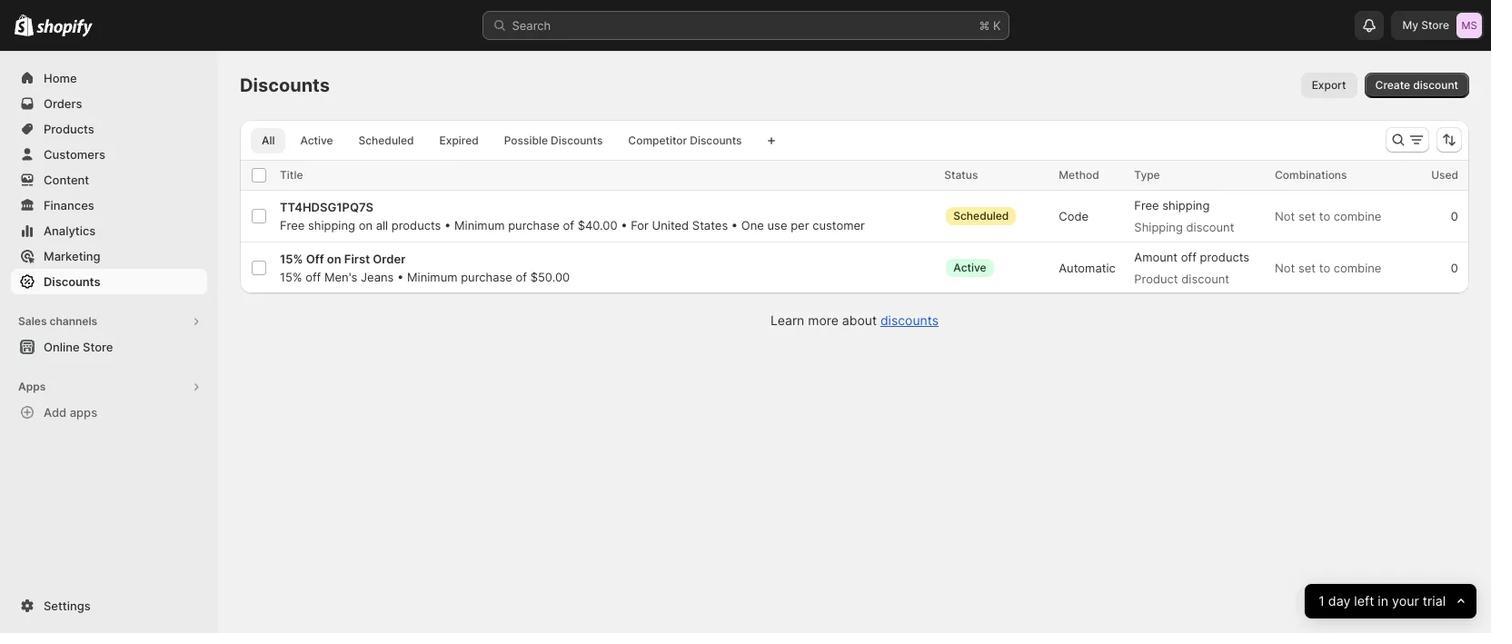Task type: vqa. For each thing, say whether or not it's contained in the screenshot.
shipping to the bottom
yes



Task type: locate. For each thing, give the bounding box(es) containing it.
1 vertical spatial store
[[83, 340, 113, 355]]

home link
[[11, 65, 207, 91]]

1 horizontal spatial shopify image
[[37, 19, 93, 37]]

15%
[[280, 252, 303, 266], [280, 270, 302, 285]]

0
[[1451, 209, 1459, 224], [1451, 261, 1459, 275]]

1 vertical spatial set
[[1299, 261, 1316, 275]]

1 vertical spatial 15%
[[280, 270, 302, 285]]

active button
[[945, 250, 1014, 286]]

amount
[[1135, 250, 1178, 265]]

off inside 15% off on first order 15% off men's jeans • minimum purchase of $50.00
[[306, 270, 321, 285]]

2 set from the top
[[1299, 261, 1316, 275]]

0 horizontal spatial scheduled
[[359, 134, 414, 147]]

1 horizontal spatial scheduled
[[954, 209, 1009, 223]]

1 vertical spatial 0
[[1451, 261, 1459, 275]]

1 vertical spatial minimum
[[407, 270, 458, 285]]

search
[[512, 18, 551, 33]]

2 to from the top
[[1320, 261, 1331, 275]]

1 vertical spatial to
[[1320, 261, 1331, 275]]

not for amount off products product discount
[[1275, 261, 1296, 275]]

discounts down marketing
[[44, 275, 100, 289]]

2 not set to combine from the top
[[1275, 261, 1382, 275]]

trial
[[1423, 593, 1446, 610]]

shipping for on
[[308, 218, 355, 233]]

status
[[945, 168, 978, 182]]

scheduled inside tab list
[[359, 134, 414, 147]]

orders link
[[11, 91, 207, 116]]

shipping inside free shipping shipping discount
[[1163, 198, 1210, 213]]

states
[[693, 218, 728, 233]]

discount inside free shipping shipping discount
[[1187, 220, 1235, 235]]

add apps
[[44, 405, 97, 420]]

online store button
[[0, 335, 218, 360]]

1 set from the top
[[1299, 209, 1316, 224]]

of left $40.00
[[563, 218, 574, 233]]

1 vertical spatial scheduled
[[954, 209, 1009, 223]]

channels
[[50, 315, 97, 328]]

store down sales channels button
[[83, 340, 113, 355]]

customer
[[813, 218, 865, 233]]

0 vertical spatial to
[[1320, 209, 1331, 224]]

1 vertical spatial not
[[1275, 261, 1296, 275]]

0 vertical spatial scheduled
[[359, 134, 414, 147]]

tab list
[[247, 127, 757, 154]]

0 vertical spatial combine
[[1334, 209, 1382, 224]]

0 horizontal spatial of
[[516, 270, 527, 285]]

0 vertical spatial active
[[300, 134, 333, 147]]

0 vertical spatial store
[[1422, 18, 1450, 32]]

my
[[1403, 18, 1419, 32]]

0 vertical spatial on
[[359, 218, 373, 233]]

active up title button
[[300, 134, 333, 147]]

1 vertical spatial of
[[516, 270, 527, 285]]

1 horizontal spatial store
[[1422, 18, 1450, 32]]

purchase left $50.00 in the top left of the page
[[461, 270, 513, 285]]

apps button
[[11, 375, 207, 400]]

0 vertical spatial products
[[392, 218, 441, 233]]

not set to combine for amount off products product discount
[[1275, 261, 1382, 275]]

0 horizontal spatial store
[[83, 340, 113, 355]]

of inside 15% off on first order 15% off men's jeans • minimum purchase of $50.00
[[516, 270, 527, 285]]

15% left men's
[[280, 270, 302, 285]]

orders
[[44, 96, 82, 111]]

1 horizontal spatial shipping
[[1163, 198, 1210, 213]]

1 horizontal spatial on
[[359, 218, 373, 233]]

0 horizontal spatial active
[[300, 134, 333, 147]]

free up the shipping
[[1135, 198, 1160, 213]]

0 vertical spatial shipping
[[1163, 198, 1210, 213]]

online store
[[44, 340, 113, 355]]

shipping
[[1135, 220, 1183, 235]]

0 vertical spatial free
[[1135, 198, 1160, 213]]

discount up 'amount off products product discount'
[[1187, 220, 1235, 235]]

2 not from the top
[[1275, 261, 1296, 275]]

0 vertical spatial not
[[1275, 209, 1296, 224]]

1 vertical spatial active
[[954, 261, 987, 275]]

store right my
[[1422, 18, 1450, 32]]

2 0 from the top
[[1451, 261, 1459, 275]]

order
[[373, 252, 406, 266]]

discount
[[1414, 78, 1459, 92], [1187, 220, 1235, 235], [1182, 272, 1230, 286]]

automatic
[[1059, 261, 1116, 275]]

all button
[[251, 128, 286, 154]]

1 horizontal spatial of
[[563, 218, 574, 233]]

discounts right possible on the left of page
[[551, 134, 603, 147]]

possible discounts
[[504, 134, 603, 147]]

day
[[1329, 593, 1351, 610]]

0 horizontal spatial off
[[306, 270, 321, 285]]

learn
[[771, 313, 805, 328]]

• inside 15% off on first order 15% off men's jeans • minimum purchase of $50.00
[[397, 270, 404, 285]]

0 vertical spatial set
[[1299, 209, 1316, 224]]

0 horizontal spatial products
[[392, 218, 441, 233]]

marketing link
[[11, 244, 207, 269]]

jeans
[[361, 270, 394, 285]]

0 vertical spatial 0
[[1451, 209, 1459, 224]]

1 horizontal spatial free
[[1135, 198, 1160, 213]]

1 vertical spatial discount
[[1187, 220, 1235, 235]]

products
[[392, 218, 441, 233], [1200, 250, 1250, 265]]

on right off
[[327, 252, 341, 266]]

1 vertical spatial free
[[280, 218, 305, 233]]

minimum inside 15% off on first order 15% off men's jeans • minimum purchase of $50.00
[[407, 270, 458, 285]]

free inside free shipping shipping discount
[[1135, 198, 1160, 213]]

shipping up the shipping
[[1163, 198, 1210, 213]]

2 combine from the top
[[1334, 261, 1382, 275]]

minimum up 15% off on first order 15% off men's jeans • minimum purchase of $50.00
[[455, 218, 505, 233]]

sales
[[18, 315, 47, 328]]

finances link
[[11, 193, 207, 218]]

discount right create
[[1414, 78, 1459, 92]]

1 to from the top
[[1320, 209, 1331, 224]]

15% left off
[[280, 252, 303, 266]]

your
[[1392, 593, 1419, 610]]

discount right product
[[1182, 272, 1230, 286]]

free
[[1135, 198, 1160, 213], [280, 218, 305, 233]]

free for free shipping on all products • minimum purchase of $40.00 • for united states • one use per customer
[[280, 218, 305, 233]]

shipping down tt4hdsg1pq7s
[[308, 218, 355, 233]]

for
[[631, 218, 649, 233]]

1 horizontal spatial products
[[1200, 250, 1250, 265]]

off
[[1181, 250, 1197, 265], [306, 270, 321, 285]]

active down scheduled dropdown button
[[954, 261, 987, 275]]

0 vertical spatial discount
[[1414, 78, 1459, 92]]

free shipping shipping discount
[[1135, 198, 1235, 235]]

on inside 15% off on first order 15% off men's jeans • minimum purchase of $50.00
[[327, 252, 341, 266]]

•
[[445, 218, 451, 233], [621, 218, 628, 233], [732, 218, 738, 233], [397, 270, 404, 285]]

not set to combine for free shipping shipping discount
[[1275, 209, 1382, 224]]

1 0 from the top
[[1451, 209, 1459, 224]]

active
[[300, 134, 333, 147], [954, 261, 987, 275]]

customers link
[[11, 142, 207, 167]]

discounts right competitor
[[690, 134, 742, 147]]

• down order
[[397, 270, 404, 285]]

1 vertical spatial not set to combine
[[1275, 261, 1382, 275]]

of left $50.00 in the top left of the page
[[516, 270, 527, 285]]

1 vertical spatial products
[[1200, 250, 1250, 265]]

purchase up $50.00 in the top left of the page
[[508, 218, 560, 233]]

learn more about discounts
[[771, 313, 939, 328]]

free down tt4hdsg1pq7s
[[280, 218, 305, 233]]

products right all
[[392, 218, 441, 233]]

men's
[[324, 270, 358, 285]]

minimum right jeans
[[407, 270, 458, 285]]

online store link
[[11, 335, 207, 360]]

off down off
[[306, 270, 321, 285]]

store inside online store link
[[83, 340, 113, 355]]

to for amount off products product discount
[[1320, 261, 1331, 275]]

1 vertical spatial combine
[[1334, 261, 1382, 275]]

sales channels button
[[11, 309, 207, 335]]

0 vertical spatial 15%
[[280, 252, 303, 266]]

one
[[742, 218, 764, 233]]

scheduled down status
[[954, 209, 1009, 223]]

1 day left in your trial
[[1319, 593, 1446, 610]]

to
[[1320, 209, 1331, 224], [1320, 261, 1331, 275]]

0 for amount off products product discount
[[1451, 261, 1459, 275]]

2 vertical spatial discount
[[1182, 272, 1230, 286]]

my store image
[[1457, 13, 1483, 38]]

not
[[1275, 209, 1296, 224], [1275, 261, 1296, 275]]

tab list containing all
[[247, 127, 757, 154]]

0 vertical spatial off
[[1181, 250, 1197, 265]]

1 horizontal spatial active
[[954, 261, 987, 275]]

products down free shipping shipping discount
[[1200, 250, 1250, 265]]

apps
[[70, 405, 97, 420]]

0 vertical spatial not set to combine
[[1275, 209, 1382, 224]]

purchase
[[508, 218, 560, 233], [461, 270, 513, 285]]

off right amount
[[1181, 250, 1197, 265]]

add apps button
[[11, 400, 207, 425]]

on for all
[[359, 218, 373, 233]]

of
[[563, 218, 574, 233], [516, 270, 527, 285]]

off inside 'amount off products product discount'
[[1181, 250, 1197, 265]]

1 not from the top
[[1275, 209, 1296, 224]]

discounts
[[240, 75, 330, 96], [551, 134, 603, 147], [690, 134, 742, 147], [44, 275, 100, 289]]

0 horizontal spatial shipping
[[308, 218, 355, 233]]

shipping
[[1163, 198, 1210, 213], [308, 218, 355, 233]]

0 horizontal spatial free
[[280, 218, 305, 233]]

scheduled right active link
[[359, 134, 414, 147]]

on for first
[[327, 252, 341, 266]]

1 horizontal spatial off
[[1181, 250, 1197, 265]]

competitor
[[628, 134, 687, 147]]

1 vertical spatial purchase
[[461, 270, 513, 285]]

on
[[359, 218, 373, 233], [327, 252, 341, 266]]

store for my store
[[1422, 18, 1450, 32]]

purchase inside 15% off on first order 15% off men's jeans • minimum purchase of $50.00
[[461, 270, 513, 285]]

0 horizontal spatial on
[[327, 252, 341, 266]]

on left all
[[359, 218, 373, 233]]

shopify image
[[15, 14, 34, 36], [37, 19, 93, 37]]

discounts
[[881, 313, 939, 328]]

1 not set to combine from the top
[[1275, 209, 1382, 224]]

1 vertical spatial shipping
[[308, 218, 355, 233]]

$50.00
[[531, 270, 570, 285]]

1 combine from the top
[[1334, 209, 1382, 224]]

1 vertical spatial off
[[306, 270, 321, 285]]

2 15% from the top
[[280, 270, 302, 285]]

1 vertical spatial on
[[327, 252, 341, 266]]

0 horizontal spatial shopify image
[[15, 14, 34, 36]]

settings link
[[11, 594, 207, 619]]



Task type: describe. For each thing, give the bounding box(es) containing it.
create discount button
[[1365, 73, 1470, 98]]

used
[[1432, 168, 1459, 182]]

finances
[[44, 198, 94, 213]]

free shipping on all products • minimum purchase of $40.00 • for united states • one use per customer
[[280, 218, 865, 233]]

• up 15% off on first order 15% off men's jeans • minimum purchase of $50.00
[[445, 218, 451, 233]]

competitor discounts
[[628, 134, 742, 147]]

0 for free shipping shipping discount
[[1451, 209, 1459, 224]]

home
[[44, 71, 77, 85]]

products inside 'amount off products product discount'
[[1200, 250, 1250, 265]]

1 15% from the top
[[280, 252, 303, 266]]

export button
[[1301, 73, 1358, 98]]

add
[[44, 405, 67, 420]]

method
[[1059, 168, 1100, 182]]

discounts up all
[[240, 75, 330, 96]]

united
[[652, 218, 689, 233]]

use
[[768, 218, 788, 233]]

tt4hdsg1pq7s
[[280, 200, 374, 215]]

apps
[[18, 380, 46, 394]]

scheduled inside dropdown button
[[954, 209, 1009, 223]]

k
[[994, 18, 1001, 33]]

store for online store
[[83, 340, 113, 355]]

discount inside 'amount off products product discount'
[[1182, 272, 1230, 286]]

content
[[44, 173, 89, 187]]

product
[[1135, 272, 1179, 286]]

shipping for shipping
[[1163, 198, 1210, 213]]

not for free shipping shipping discount
[[1275, 209, 1296, 224]]

0 vertical spatial of
[[563, 218, 574, 233]]

title button
[[280, 166, 321, 185]]

create
[[1376, 78, 1411, 92]]

⌘ k
[[979, 18, 1001, 33]]

in
[[1378, 593, 1389, 610]]

set for free shipping shipping discount
[[1299, 209, 1316, 224]]

all
[[262, 134, 275, 147]]

$40.00
[[578, 218, 618, 233]]

15% off on first order 15% off men's jeans • minimum purchase of $50.00
[[280, 252, 570, 285]]

active inside dropdown button
[[954, 261, 987, 275]]

per
[[791, 218, 809, 233]]

1 day left in your trial button
[[1305, 585, 1477, 619]]

my store
[[1403, 18, 1450, 32]]

content link
[[11, 167, 207, 193]]

scheduled link
[[348, 128, 425, 154]]

combinations
[[1275, 168, 1348, 182]]

0 vertical spatial minimum
[[455, 218, 505, 233]]

all
[[376, 218, 388, 233]]

discount inside button
[[1414, 78, 1459, 92]]

set for amount off products product discount
[[1299, 261, 1316, 275]]

discounts link
[[881, 313, 939, 328]]

left
[[1354, 593, 1375, 610]]

products
[[44, 122, 94, 136]]

off
[[306, 252, 324, 266]]

discounts link
[[11, 269, 207, 295]]

free for free shipping shipping discount
[[1135, 198, 1160, 213]]

online
[[44, 340, 80, 355]]

products link
[[11, 116, 207, 142]]

first
[[344, 252, 370, 266]]

1
[[1319, 593, 1325, 610]]

analytics link
[[11, 218, 207, 244]]

analytics
[[44, 224, 96, 238]]

type
[[1135, 168, 1161, 182]]

active link
[[289, 128, 344, 154]]

settings
[[44, 599, 91, 614]]

title
[[280, 168, 303, 182]]

⌘
[[979, 18, 990, 33]]

• left one
[[732, 218, 738, 233]]

possible discounts link
[[493, 128, 614, 154]]

to for free shipping shipping discount
[[1320, 209, 1331, 224]]

used button
[[1432, 166, 1477, 185]]

customers
[[44, 147, 105, 162]]

expired link
[[429, 128, 490, 154]]

sales channels
[[18, 315, 97, 328]]

create discount
[[1376, 78, 1459, 92]]

• left for
[[621, 218, 628, 233]]

competitor discounts link
[[618, 128, 753, 154]]

active inside tab list
[[300, 134, 333, 147]]

export
[[1312, 78, 1347, 92]]

expired
[[440, 134, 479, 147]]

marketing
[[44, 249, 100, 264]]

about
[[843, 313, 877, 328]]

combine for free shipping shipping discount
[[1334, 209, 1382, 224]]

combine for amount off products product discount
[[1334, 261, 1382, 275]]

scheduled button
[[945, 198, 1037, 235]]

more
[[808, 313, 839, 328]]

possible
[[504, 134, 548, 147]]

0 vertical spatial purchase
[[508, 218, 560, 233]]



